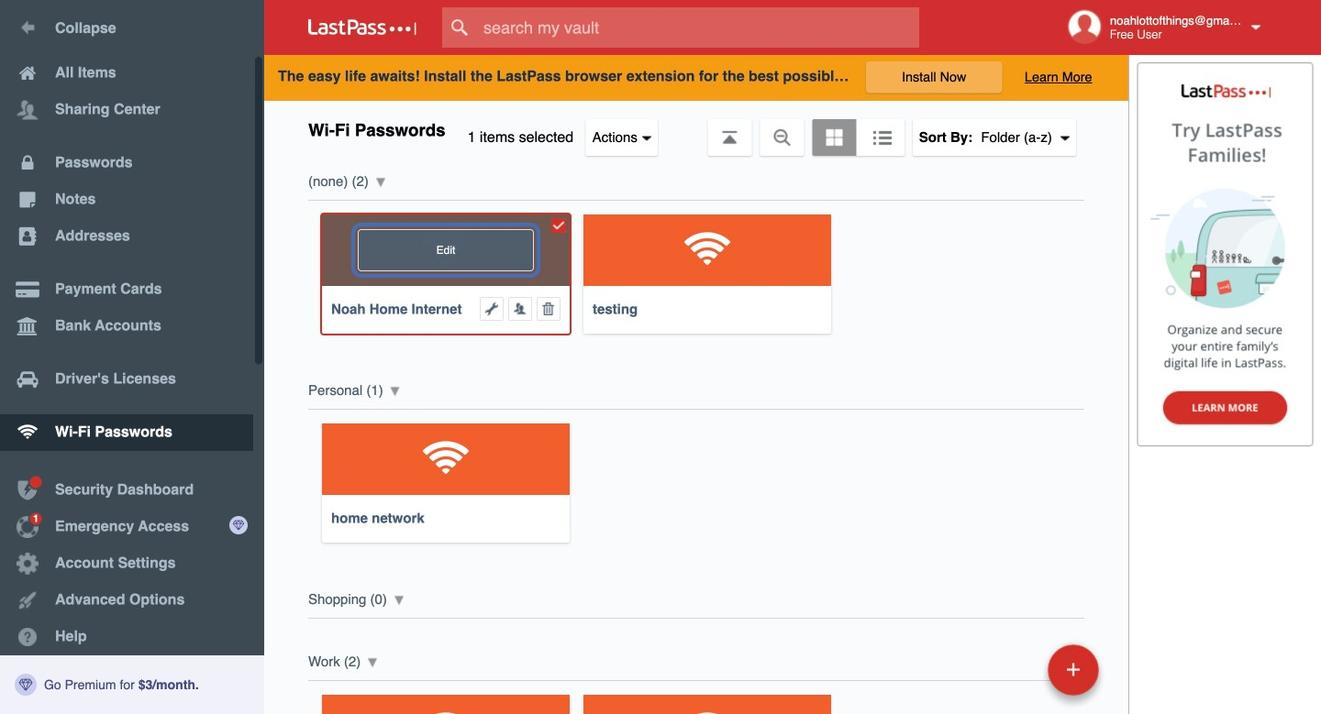 Task type: describe. For each thing, give the bounding box(es) containing it.
new item navigation
[[922, 640, 1110, 715]]

new item element
[[922, 644, 1106, 696]]

Search search field
[[442, 7, 955, 48]]

main navigation navigation
[[0, 0, 264, 715]]

search my vault text field
[[442, 7, 955, 48]]



Task type: locate. For each thing, give the bounding box(es) containing it.
lastpass image
[[308, 19, 417, 36]]

vault options navigation
[[264, 101, 1129, 156]]



